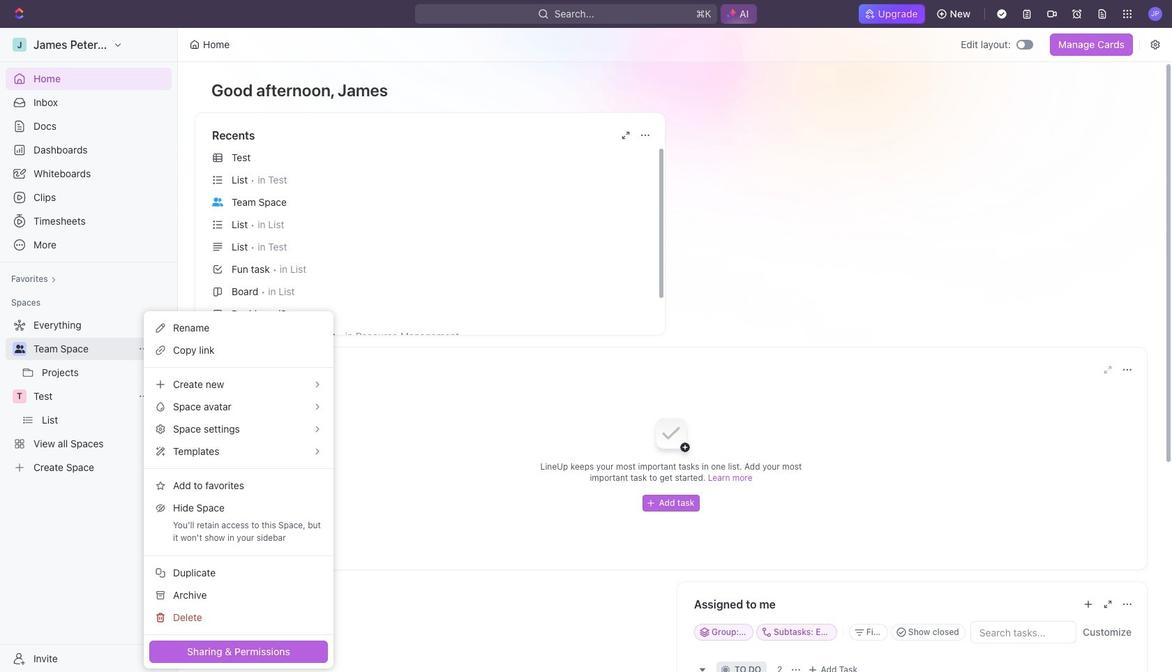 Task type: locate. For each thing, give the bounding box(es) containing it.
sidebar navigation
[[0, 28, 178, 672]]

tree
[[6, 314, 172, 479]]

tree inside sidebar navigation
[[6, 314, 172, 479]]

Search tasks... text field
[[972, 622, 1077, 643]]

user group image
[[212, 197, 223, 206]]



Task type: vqa. For each thing, say whether or not it's contained in the screenshot.
table
no



Task type: describe. For each thing, give the bounding box(es) containing it.
user group image
[[14, 345, 25, 353]]

test, , element
[[13, 390, 27, 404]]



